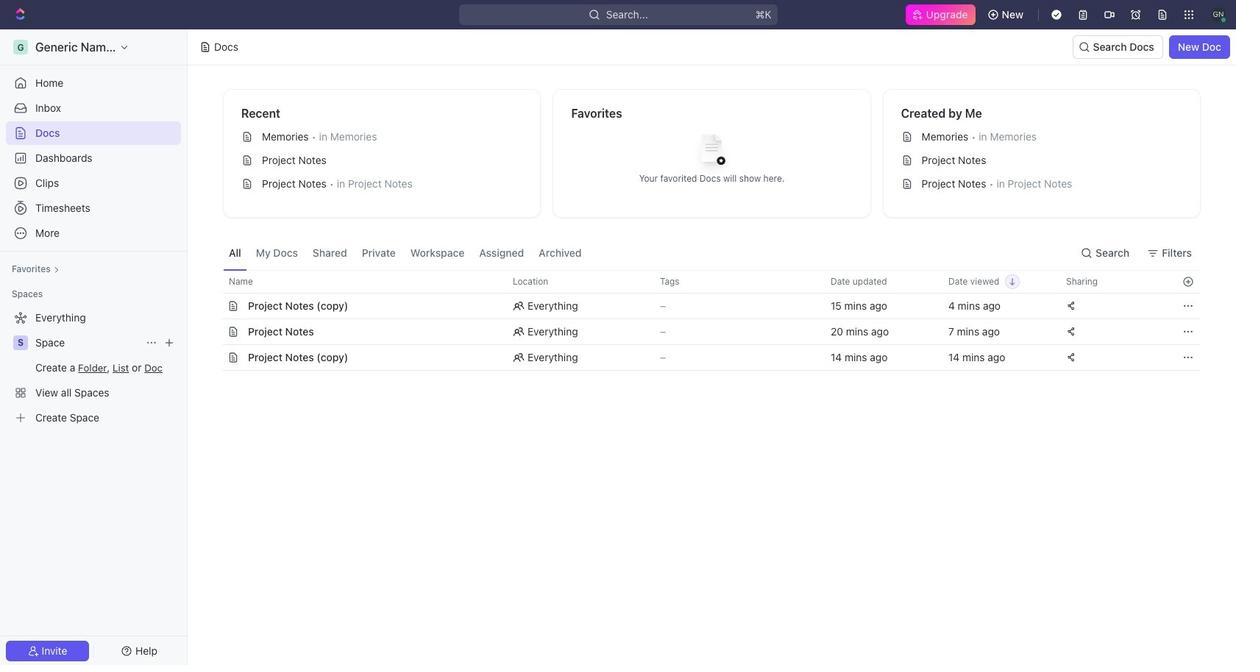Task type: vqa. For each thing, say whether or not it's contained in the screenshot.
tree within the sidebar navigation
yes



Task type: locate. For each thing, give the bounding box(es) containing it.
row
[[207, 270, 1201, 294], [207, 293, 1201, 319], [207, 319, 1201, 345], [207, 344, 1201, 371]]

tree
[[6, 306, 181, 430]]

tab list
[[223, 236, 588, 270]]

3 row from the top
[[207, 319, 1201, 345]]

4 row from the top
[[207, 344, 1201, 371]]

no favorited docs image
[[683, 123, 741, 181]]

2 row from the top
[[207, 293, 1201, 319]]

generic name's workspace, , element
[[13, 40, 28, 54]]

sidebar navigation
[[0, 29, 191, 665]]

table
[[207, 270, 1201, 371]]



Task type: describe. For each thing, give the bounding box(es) containing it.
1 row from the top
[[207, 270, 1201, 294]]

space, , element
[[13, 336, 28, 350]]

tree inside "sidebar" navigation
[[6, 306, 181, 430]]



